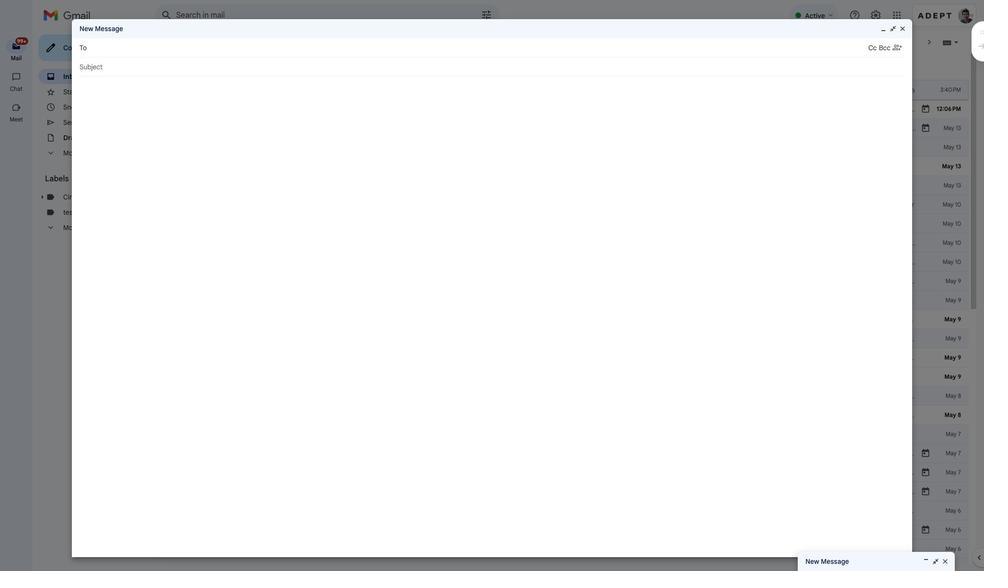Task type: locate. For each thing, give the bounding box(es) containing it.
25 row from the top
[[155, 540, 969, 559]]

older image
[[925, 37, 934, 47]]

16 row from the top
[[155, 368, 969, 387]]

12 row from the top
[[155, 291, 969, 310]]

pop out image right minimize image
[[889, 25, 897, 33]]

Search in mail search field
[[155, 4, 500, 27]]

0 vertical spatial pop out image
[[889, 25, 897, 33]]

search in mail image
[[158, 7, 175, 24]]

22 row from the top
[[155, 483, 969, 502]]

4 row from the top
[[155, 138, 969, 157]]

20 row from the top
[[155, 444, 969, 464]]

settings image
[[870, 10, 882, 21]]

minimize image
[[922, 558, 930, 566]]

0 horizontal spatial pop out image
[[889, 25, 897, 33]]

Subject field
[[79, 62, 905, 72]]

15 row from the top
[[155, 349, 969, 368]]

🎉 image
[[888, 546, 896, 554]]

14 row from the top
[[155, 329, 969, 349]]

updates, 3 new messages, tab
[[397, 54, 518, 80]]

7 row from the top
[[155, 195, 969, 215]]

gmail image
[[43, 6, 95, 25]]

10 row from the top
[[155, 253, 969, 272]]

11 row from the top
[[155, 272, 969, 291]]

main content
[[155, 54, 969, 572]]

primary tab
[[155, 54, 275, 80]]

1 vertical spatial pop out image
[[932, 558, 940, 566]]

refresh image
[[192, 37, 201, 47]]

close image
[[899, 25, 907, 33]]

3 row from the top
[[155, 119, 969, 138]]

26 row from the top
[[155, 559, 969, 572]]

dialog
[[72, 19, 912, 558]]

navigation
[[0, 31, 34, 572]]

pop out image for close image
[[932, 558, 940, 566]]

pop out image left close image
[[932, 558, 940, 566]]

minimize image
[[880, 25, 887, 33]]

19 row from the top
[[155, 425, 969, 444]]

tab list
[[155, 54, 969, 80]]

6 row from the top
[[155, 176, 969, 195]]

1 horizontal spatial pop out image
[[932, 558, 940, 566]]

row
[[155, 80, 969, 100], [155, 100, 969, 119], [155, 119, 969, 138], [155, 138, 969, 157], [155, 157, 969, 176], [155, 176, 969, 195], [155, 195, 969, 215], [155, 215, 969, 234], [155, 234, 969, 253], [155, 253, 969, 272], [155, 272, 969, 291], [155, 291, 969, 310], [155, 310, 969, 329], [155, 329, 969, 349], [155, 349, 969, 368], [155, 368, 969, 387], [155, 387, 969, 406], [155, 406, 969, 425], [155, 425, 969, 444], [155, 444, 969, 464], [155, 464, 969, 483], [155, 483, 969, 502], [155, 502, 969, 521], [155, 521, 969, 540], [155, 540, 969, 559], [155, 559, 969, 572]]

8 row from the top
[[155, 215, 969, 234]]

heading
[[0, 55, 33, 62], [0, 85, 33, 93], [0, 116, 33, 124], [45, 174, 136, 184]]

pop out image
[[889, 25, 897, 33], [932, 558, 940, 566]]



Task type: vqa. For each thing, say whether or not it's contained in the screenshot.
the rightmost Minimize image
yes



Task type: describe. For each thing, give the bounding box(es) containing it.
mail, 862 unread messages image
[[12, 39, 27, 49]]

18 row from the top
[[155, 406, 969, 425]]

9 row from the top
[[155, 234, 969, 253]]

1 row from the top
[[155, 80, 969, 100]]

5 row from the top
[[155, 157, 969, 176]]

13 row from the top
[[155, 310, 969, 329]]

21 row from the top
[[155, 464, 969, 483]]

23 row from the top
[[155, 502, 969, 521]]

17 row from the top
[[155, 387, 969, 406]]

To recipients text field
[[91, 39, 869, 57]]

close image
[[942, 558, 949, 566]]

2 row from the top
[[155, 100, 969, 119]]

advanced search options image
[[477, 5, 496, 24]]

24 row from the top
[[155, 521, 969, 540]]

pop out image for close icon
[[889, 25, 897, 33]]

promotions, 3 new messages, tab
[[276, 54, 397, 80]]



